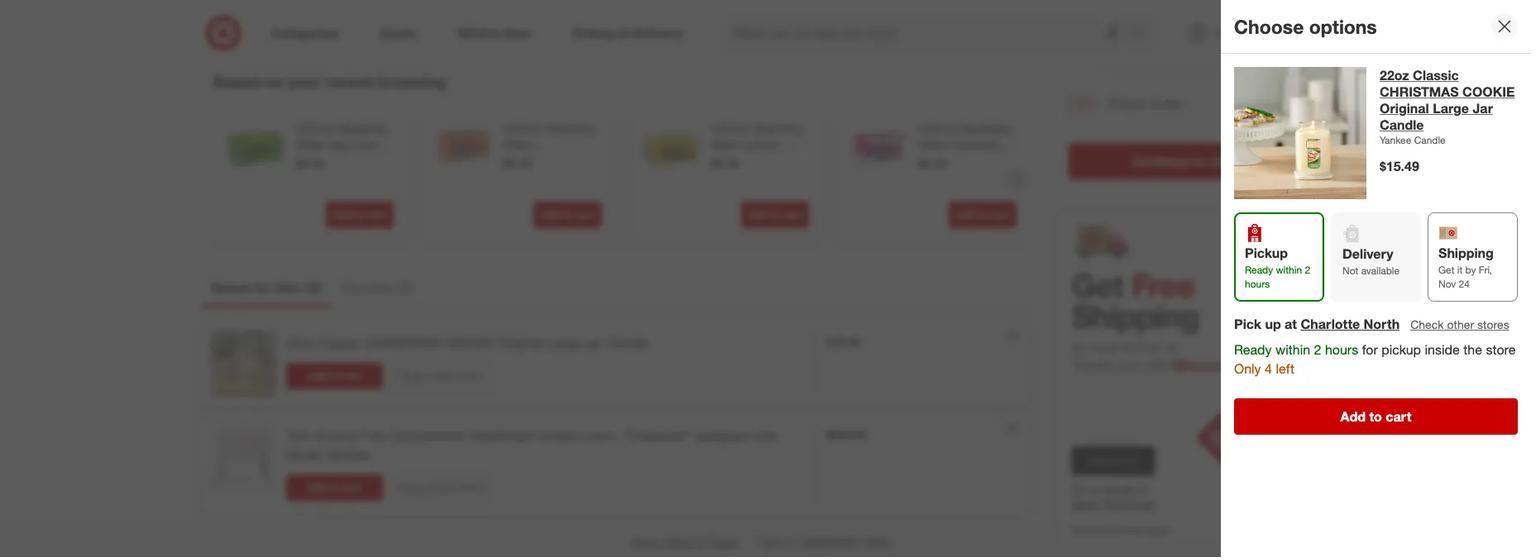 Task type: describe. For each thing, give the bounding box(es) containing it.
available
[[1361, 265, 1400, 277]]

2 inside pickup ready within 2 hours
[[1305, 264, 1310, 276]]

add button
[[1305, 93, 1331, 113]]

original for 22oz classic christmas cookie original large jar candle
[[498, 335, 543, 352]]

fully
[[360, 428, 387, 444]]

$15.49 inside choose options dialog
[[1380, 158, 1419, 175]]

passionfruit
[[951, 137, 1012, 152]]

on
[[265, 72, 283, 91]]

jar for 22oz classic christmas cookie original large jar candle yankee candle
[[1473, 100, 1493, 117]]

shop safely at target
[[632, 536, 740, 550]]

to for the add to cart button underneath lime
[[354, 209, 364, 221]]

lacroix for lacroix sparkling water lemon - 8pk/12 fl oz cans
[[710, 121, 750, 135]]

candle for 22oz classic christmas cookie original large jar candle yankee candle
[[1380, 117, 1424, 133]]

$600.00
[[826, 428, 867, 442]]

check other stores button
[[1410, 316, 1510, 334]]

browsing
[[377, 72, 446, 91]]

not inside delivery not available
[[1343, 265, 1358, 277]]

8pk/12 inside the lacroix sparkling water key lime - 8pk/12 fl oz cans
[[295, 154, 331, 168]]

get
[[1438, 264, 1455, 276]]

left
[[1276, 361, 1295, 377]]

promo code
[[1108, 95, 1181, 111]]

1 link
[[1292, 15, 1328, 51]]

delivery
[[1343, 246, 1393, 262]]

twin
[[286, 428, 312, 444]]

cart inside 22oz classic christmas cookie original large jar candle list item
[[341, 370, 361, 382]]

similar for cookie
[[426, 370, 455, 382]]

to for the add to cart button underneath "ready within 2 hours for pickup inside the store only 4 left"
[[1369, 409, 1382, 425]]

- inside lacroix sparkling water pamplemousse (grapefruit) - 8pk/12 fl oz cans
[[564, 171, 569, 185]]

1 vertical spatial candle
[[1414, 134, 1446, 146]]

ready inside "ready within 2 hours for pickup inside the store only 4 left"
[[1234, 342, 1272, 358]]

charlotte north button
[[1301, 315, 1400, 334]]

message
[[1221, 42, 1274, 58]]

What can we help you find? suggestions appear below search field
[[723, 15, 1135, 51]]

add to cart for the add to cart button in 22oz classic christmas cookie original large jar candle list item
[[308, 370, 361, 382]]

headboard
[[467, 428, 534, 444]]

continue to checkout button
[[1068, 143, 1331, 179]]

- inside the lacroix sparkling water key lime - 8pk/12 fl oz cans
[[379, 137, 384, 152]]

add to cart button down 'lemon'
[[740, 202, 809, 228]]

the
[[1463, 342, 1482, 358]]

cans inside the lacroix sparkling water passionfruit - 8pk/12 fl oz cans
[[918, 171, 944, 185]]

cookie for 22oz classic christmas cookie original large jar candle yankee candle
[[1463, 84, 1515, 100]]

water for pamplemousse
[[503, 137, 533, 152]]

to for continue to checkout button at right top
[[1193, 153, 1206, 169]]

large for 22oz classic christmas cookie original large jar candle yankee candle
[[1433, 100, 1469, 117]]

cart # 102000506118091
[[760, 536, 893, 550]]

cart down lacroix sparkling water pamplemousse (grapefruit) - 8pk/12 fl oz cans link on the top of the page
[[574, 209, 593, 221]]

twin encino fully upholstered headboard cream linen - threshold™ designed with studio mcgee
[[286, 428, 778, 463]]

promo
[[1108, 95, 1147, 111]]

fl inside the lacroix sparkling water key lime - 8pk/12 fl oz cans
[[334, 154, 340, 168]]

sparkling for passionfruit
[[961, 121, 1010, 135]]

cans inside lacroix sparkling water lemon - 8pk/12 fl oz cans
[[774, 154, 800, 168]]

stores
[[1477, 318, 1509, 332]]

add to cart for the add to cart button under the lacroix sparkling water passionfruit - 8pk/12 fl oz cans
[[956, 209, 1009, 221]]

to for the add to cart button in 22oz classic christmas cookie original large jar candle list item
[[329, 370, 339, 382]]

add for the add to cart button in 22oz classic christmas cookie original large jar candle list item
[[308, 370, 326, 382]]

continue
[[1132, 153, 1189, 169]]

add for the add to cart button within the twin encino fully upholstered headboard cream linen - threshold™ designed with studio mcgee list item
[[308, 481, 326, 494]]

2 ( from the left
[[398, 280, 402, 296]]

lemon
[[744, 137, 779, 152]]

oz inside the lacroix sparkling water passionfruit - 8pk/12 fl oz cans
[[974, 154, 986, 168]]

encino
[[316, 428, 356, 444]]

2 vertical spatial shop
[[632, 536, 659, 550]]

shop similar items for cookie
[[400, 370, 482, 382]]

add for the add to cart button under the lacroix sparkling water passionfruit - 8pk/12 fl oz cans
[[956, 209, 974, 221]]

target
[[709, 536, 740, 550]]

later
[[274, 280, 302, 296]]

shop similar items button for cookie
[[392, 363, 489, 389]]

oz inside the lacroix sparkling water key lime - 8pk/12 fl oz cans
[[343, 154, 355, 168]]

- inside "twin encino fully upholstered headboard cream linen - threshold™ designed with studio mcgee"
[[617, 428, 622, 444]]

christmas for 22oz classic christmas cookie original large jar candle
[[364, 335, 440, 352]]

add to cart button down the lacroix sparkling water passionfruit - 8pk/12 fl oz cans
[[948, 202, 1016, 228]]

lacroix sparkling water lemon - 8pk/12 fl oz cans
[[710, 121, 802, 168]]

with
[[754, 428, 778, 444]]

items for upholstered
[[458, 481, 482, 494]]

classic for 22oz classic christmas cookie original large jar candle
[[318, 335, 361, 352]]

8pk/12 inside lacroix sparkling water pamplemousse (grapefruit) - 8pk/12 fl oz cans
[[503, 187, 539, 201]]

1 horizontal spatial for
[[1178, 42, 1194, 58]]

cart
[[760, 536, 783, 550]]

lacroix sparkling water passionfruit - 8pk/12 fl oz cans
[[918, 121, 1012, 185]]

code
[[1151, 95, 1181, 111]]

charlotte
[[1301, 316, 1360, 333]]

add down 1 link
[[1306, 95, 1331, 111]]

22oz classic christmas cookie original large jar candle
[[286, 335, 648, 352]]

add to cart button inside 22oz classic christmas cookie original large jar candle list item
[[286, 363, 383, 390]]

fl inside lacroix sparkling water lemon - 8pk/12 fl oz cans
[[749, 154, 755, 168]]

add to cart for the add to cart button below 'lemon'
[[748, 209, 801, 221]]

search button
[[1124, 15, 1163, 55]]

2 inside "ready within 2 hours for pickup inside the store only 4 left"
[[1314, 342, 1321, 358]]

based
[[213, 72, 260, 91]]

add to cart button down (grapefruit)
[[533, 202, 601, 228]]

lacroix for lacroix sparkling water passionfruit - 8pk/12 fl oz cans
[[918, 121, 958, 135]]

shipping get it by fri, nov 24
[[1438, 245, 1494, 290]]

christmas for 22oz classic christmas cookie original large jar candle yankee candle
[[1380, 84, 1459, 100]]

water for key
[[295, 137, 325, 152]]

cookie for 22oz classic christmas cookie original large jar candle
[[444, 335, 494, 352]]

$4.19 for key
[[295, 156, 323, 171]]

add for the add to cart button under (grapefruit)
[[540, 209, 559, 221]]

inside
[[1425, 342, 1460, 358]]

lacroix sparkling water pamplemousse (grapefruit) - 8pk/12 fl oz cans
[[503, 121, 594, 201]]

cart item ready to fulfill group
[[201, 0, 1028, 43]]

nov
[[1438, 278, 1456, 290]]

lacroix sparkling water lemon - 8pk/12 fl oz cans link
[[710, 120, 805, 168]]

1
[[1317, 17, 1321, 27]]

cream
[[537, 428, 577, 444]]

twin encino fully upholstered headboard cream linen - threshold™ designed with studio mcgee link
[[286, 427, 805, 465]]

lime
[[351, 137, 376, 152]]

other
[[1447, 318, 1474, 332]]

lacroix sparkling water key lime - 8pk/12 fl oz cans link
[[295, 120, 390, 168]]

pick up at charlotte north
[[1234, 316, 1400, 333]]

to for the add to cart button under the lacroix sparkling water passionfruit - 8pk/12 fl oz cans
[[977, 209, 987, 221]]

add for the add to cart button below 'lemon'
[[748, 209, 767, 221]]

8pk/12 inside the lacroix sparkling water passionfruit - 8pk/12 fl oz cans
[[925, 154, 961, 168]]

choose options
[[1234, 15, 1377, 38]]

linen
[[581, 428, 613, 444]]

upholstered
[[391, 428, 464, 444]]

add to cart button inside twin encino fully upholstered headboard cream linen - threshold™ designed with studio mcgee list item
[[286, 475, 383, 501]]

choose options dialog
[[1221, 0, 1531, 558]]

check
[[1410, 318, 1444, 332]]

cart inside choose options dialog
[[1386, 409, 1412, 425]]

saved
[[211, 280, 249, 296]]

22oz classic christmas cookie original large jar candle yankee candle
[[1380, 67, 1515, 146]]

at for up
[[1285, 316, 1297, 333]]

check other stores
[[1410, 318, 1509, 332]]

shop similar items for upholstered
[[400, 481, 482, 494]]

twin encino fully upholstered headboard cream linen - threshold™ designed with studio mcgee list item
[[200, 414, 1029, 514]]

lacroix sparkling water key lime - 8pk/12 fl oz cans
[[295, 121, 387, 168]]

based on your recent browsing
[[213, 72, 446, 91]]

hours inside "ready within 2 hours for pickup inside the store only 4 left"
[[1325, 342, 1358, 358]]

cart down lacroix sparkling water lemon - 8pk/12 fl oz cans link at the top of page
[[782, 209, 801, 221]]

recent
[[325, 72, 373, 91]]

only
[[1234, 361, 1261, 377]]

lacroix sparkling water passionfruit - 8pk/12 fl oz cans link
[[918, 120, 1013, 185]]

add to cart for the add to cart button within the twin encino fully upholstered headboard cream linen - threshold™ designed with studio mcgee list item
[[308, 481, 361, 494]]

continue to checkout
[[1132, 153, 1267, 169]]

pickup
[[1245, 245, 1288, 261]]

studio
[[286, 447, 324, 463]]

0 horizontal spatial 4
[[402, 280, 409, 296]]

22oz classic christmas cookie original large jar candle list item
[[200, 321, 1029, 407]]

north
[[1364, 316, 1400, 333]]

twin encino fully upholstered headboard cream linen - threshold&#8482; designed with studio mcgee image
[[210, 424, 276, 490]]



Task type: vqa. For each thing, say whether or not it's contained in the screenshot.
add to cart corresponding to the Add to cart button under LaCroix Sparkling Water Passionfruit - 8pk/12 fl oz Cans
yes



Task type: locate. For each thing, give the bounding box(es) containing it.
water left key
[[295, 137, 325, 152]]

to down lacroix sparkling water pamplemousse (grapefruit) - 8pk/12 fl oz cans link on the top of the page
[[562, 209, 571, 221]]

saved for later ( 2 )
[[211, 280, 321, 296]]

4 left left
[[1265, 361, 1272, 377]]

within down pickup
[[1276, 264, 1302, 276]]

add to cart down (grapefruit)
[[540, 209, 593, 221]]

0 horizontal spatial classic
[[318, 335, 361, 352]]

) right the later
[[317, 280, 321, 296]]

0 horizontal spatial 22oz classic christmas cookie original large jar candle link
[[286, 334, 648, 353]]

22oz for 22oz classic christmas cookie original large jar candle
[[286, 335, 314, 352]]

christmas down favorites ( 4 )
[[364, 335, 440, 352]]

hours down pickup
[[1245, 278, 1270, 290]]

1 vertical spatial 22oz classic christmas cookie original large jar candle image
[[210, 331, 276, 397]]

to for the add to cart button under (grapefruit)
[[562, 209, 571, 221]]

1 horizontal spatial at
[[1285, 316, 1297, 333]]

add to cart inside 22oz classic christmas cookie original large jar candle list item
[[308, 370, 361, 382]]

choose
[[1234, 15, 1304, 38]]

original inside 22oz classic christmas cookie original large jar candle yankee candle
[[1380, 100, 1429, 117]]

1 horizontal spatial 22oz classic christmas cookie original large jar candle link
[[1380, 67, 1518, 133]]

0 vertical spatial candle
[[1380, 117, 1424, 133]]

22oz for 22oz classic christmas cookie original large jar candle yankee candle
[[1380, 67, 1409, 84]]

store
[[1486, 342, 1516, 358]]

2 vertical spatial candle
[[606, 335, 648, 352]]

add
[[1306, 95, 1331, 111], [333, 209, 351, 221], [540, 209, 559, 221], [748, 209, 767, 221], [956, 209, 974, 221], [308, 370, 326, 382], [1341, 409, 1366, 425], [308, 481, 326, 494]]

2 sparkling from the left
[[546, 121, 594, 135]]

items for cookie
[[458, 370, 482, 382]]

pickup
[[1382, 342, 1421, 358]]

shop inside twin encino fully upholstered headboard cream linen - threshold™ designed with studio mcgee list item
[[400, 481, 423, 494]]

add to cart inside choose options dialog
[[1341, 409, 1412, 425]]

not
[[1108, 42, 1129, 58], [1343, 265, 1358, 277]]

22oz classic christmas cookie original large jar candle image for 22oz classic christmas cookie original large jar candle link in the list item
[[210, 331, 276, 397]]

fl down passionfruit
[[965, 154, 971, 168]]

0 horizontal spatial not
[[1108, 42, 1129, 58]]

christmas up yankee
[[1380, 84, 1459, 100]]

add to cart for the add to cart button under (grapefruit)
[[540, 209, 593, 221]]

to up encino
[[329, 370, 339, 382]]

water inside the lacroix sparkling water key lime - 8pk/12 fl oz cans
[[295, 137, 325, 152]]

2 within from the top
[[1276, 342, 1310, 358]]

0 vertical spatial original
[[1380, 100, 1429, 117]]

yankee
[[1380, 134, 1411, 146]]

shop similar items inside 22oz classic christmas cookie original large jar candle list item
[[400, 370, 482, 382]]

1 vertical spatial classic
[[318, 335, 361, 352]]

add up 'twin'
[[308, 370, 326, 382]]

water left passionfruit
[[918, 137, 948, 152]]

classic
[[1413, 67, 1459, 84], [318, 335, 361, 352]]

0 vertical spatial classic
[[1413, 67, 1459, 84]]

1 vertical spatial jar
[[584, 335, 602, 352]]

$4.19 for lemon
[[710, 156, 738, 171]]

ready inside pickup ready within 2 hours
[[1245, 264, 1273, 276]]

favorites
[[341, 280, 394, 296]]

(
[[306, 280, 310, 296], [398, 280, 402, 296]]

to down 'lemon'
[[769, 209, 779, 221]]

add to cart down "ready within 2 hours for pickup inside the store only 4 left"
[[1341, 409, 1412, 425]]

lacroix up passionfruit
[[918, 121, 958, 135]]

sparkling up passionfruit
[[961, 121, 1010, 135]]

8pk/12 down (grapefruit)
[[503, 187, 539, 201]]

0 vertical spatial ready
[[1245, 264, 1273, 276]]

classic inside 22oz classic christmas cookie original large jar candle yankee candle
[[1413, 67, 1459, 84]]

within
[[1276, 264, 1302, 276], [1276, 342, 1310, 358]]

0 horizontal spatial cookie
[[444, 335, 494, 352]]

oz down passionfruit
[[974, 154, 986, 168]]

at inside choose options dialog
[[1285, 316, 1297, 333]]

- inside lacroix sparkling water lemon - 8pk/12 fl oz cans
[[782, 137, 787, 152]]

add to cart button down mcgee
[[286, 475, 383, 501]]

add to cart button down "ready within 2 hours for pickup inside the store only 4 left"
[[1234, 399, 1518, 435]]

lacroix sparkling water pamplemousse (grapefruit) - 8pk/12 fl oz cans image
[[435, 120, 493, 178], [435, 120, 493, 178]]

add down "ready within 2 hours for pickup inside the store only 4 left"
[[1341, 409, 1366, 425]]

similar inside 22oz classic christmas cookie original large jar candle list item
[[426, 370, 455, 382]]

for down north
[[1362, 342, 1378, 358]]

$4.19 for pamplemousse
[[503, 156, 531, 171]]

within inside "ready within 2 hours for pickup inside the store only 4 left"
[[1276, 342, 1310, 358]]

2 $4.19 from the left
[[503, 156, 531, 171]]

for left "gift"
[[1178, 42, 1194, 58]]

1 vertical spatial at
[[696, 536, 705, 550]]

( right the later
[[306, 280, 310, 296]]

0 vertical spatial 4
[[402, 280, 409, 296]]

) right favorites
[[409, 280, 413, 296]]

similar inside twin encino fully upholstered headboard cream linen - threshold™ designed with studio mcgee list item
[[426, 481, 455, 494]]

for inside "ready within 2 hours for pickup inside the store only 4 left"
[[1362, 342, 1378, 358]]

designed
[[695, 428, 750, 444]]

1 vertical spatial original
[[498, 335, 543, 352]]

lacroix for lacroix sparkling water pamplemousse (grapefruit) - 8pk/12 fl oz cans
[[503, 121, 543, 135]]

2 up pick up at charlotte north
[[1305, 264, 1310, 276]]

lacroix up key
[[295, 121, 335, 135]]

1 horizontal spatial hours
[[1325, 342, 1358, 358]]

1 vertical spatial 2
[[310, 280, 317, 296]]

cart up encino
[[341, 370, 361, 382]]

add down studio
[[308, 481, 326, 494]]

to for the add to cart button within the twin encino fully upholstered headboard cream linen - threshold™ designed with studio mcgee list item
[[329, 481, 339, 494]]

1 within from the top
[[1276, 264, 1302, 276]]

0 vertical spatial for
[[1178, 42, 1194, 58]]

mcgee
[[328, 447, 371, 463]]

lacroix
[[295, 121, 335, 135], [503, 121, 543, 135], [710, 121, 750, 135], [918, 121, 958, 135]]

cookie inside 22oz classic christmas cookie original large jar candle yankee candle
[[1463, 84, 1515, 100]]

2 horizontal spatial 2
[[1314, 342, 1321, 358]]

1 vertical spatial 22oz
[[286, 335, 314, 352]]

add to cart button up encino
[[286, 363, 383, 390]]

water up the pamplemousse
[[503, 137, 533, 152]]

4 right favorites
[[402, 280, 409, 296]]

at
[[1285, 316, 1297, 333], [696, 536, 705, 550]]

jar
[[1473, 100, 1493, 117], [584, 335, 602, 352]]

water for passionfruit
[[918, 137, 948, 152]]

jar inside list item
[[584, 335, 602, 352]]

it
[[1457, 264, 1463, 276]]

add down the lacroix sparkling water key lime - 8pk/12 fl oz cans
[[333, 209, 351, 221]]

shop inside 22oz classic christmas cookie original large jar candle list item
[[400, 370, 423, 382]]

1 horizontal spatial classic
[[1413, 67, 1459, 84]]

22oz classic christmas cookie original large jar candle link for choose options dialog
[[1380, 67, 1518, 133]]

3 $4.19 from the left
[[710, 156, 738, 171]]

lacroix up the pamplemousse
[[503, 121, 543, 135]]

add to cart up encino
[[308, 370, 361, 382]]

0 horizontal spatial )
[[317, 280, 321, 296]]

0 horizontal spatial original
[[498, 335, 543, 352]]

shop similar items down 22oz classic christmas cookie original large jar candle at the left bottom of the page
[[400, 370, 482, 382]]

not eligible for gift message
[[1108, 42, 1274, 58]]

water left 'lemon'
[[710, 137, 740, 152]]

1 horizontal spatial 2
[[1305, 264, 1310, 276]]

2 right the later
[[310, 280, 317, 296]]

0 horizontal spatial large
[[547, 335, 581, 352]]

jar for 22oz classic christmas cookie original large jar candle
[[584, 335, 602, 352]]

add to cart button down lime
[[325, 202, 393, 228]]

lacroix inside lacroix sparkling water pamplemousse (grapefruit) - 8pk/12 fl oz cans
[[503, 121, 543, 135]]

classic inside list item
[[318, 335, 361, 352]]

add to cart for the add to cart button underneath lime
[[333, 209, 386, 221]]

christmas inside 22oz classic christmas cookie original large jar candle yankee candle
[[1380, 84, 1459, 100]]

water inside lacroix sparkling water lemon - 8pk/12 fl oz cans
[[710, 137, 740, 152]]

safely
[[662, 536, 692, 550]]

fl inside lacroix sparkling water pamplemousse (grapefruit) - 8pk/12 fl oz cans
[[542, 187, 548, 201]]

22oz classic christmas cookie original large jar candle image
[[1234, 67, 1366, 199], [210, 331, 276, 397]]

threshold™
[[626, 428, 692, 444]]

22oz classic christmas cookie original large jar candle link inside choose options dialog
[[1380, 67, 1518, 133]]

1 lacroix from the left
[[295, 121, 335, 135]]

0 vertical spatial shop similar items
[[400, 370, 482, 382]]

cart down "ready within 2 hours for pickup inside the store only 4 left"
[[1386, 409, 1412, 425]]

1 vertical spatial shop
[[400, 481, 423, 494]]

sparkling up the pamplemousse
[[546, 121, 594, 135]]

shop for christmas
[[400, 370, 423, 382]]

oz down 'lemon'
[[759, 154, 771, 168]]

shop similar items button down 22oz classic christmas cookie original large jar candle at the left bottom of the page
[[392, 363, 489, 389]]

hours down charlotte north button
[[1325, 342, 1358, 358]]

1 sparkling from the left
[[338, 121, 387, 135]]

add to cart for the add to cart button underneath "ready within 2 hours for pickup inside the store only 4 left"
[[1341, 409, 1412, 425]]

3 water from the left
[[710, 137, 740, 152]]

search
[[1124, 26, 1163, 43]]

lacroix inside the lacroix sparkling water key lime - 8pk/12 fl oz cans
[[295, 121, 335, 135]]

within up left
[[1276, 342, 1310, 358]]

christmas
[[1380, 84, 1459, 100], [364, 335, 440, 352]]

lacroix inside lacroix sparkling water lemon - 8pk/12 fl oz cans
[[710, 121, 750, 135]]

candle for 22oz classic christmas cookie original large jar candle
[[606, 335, 648, 352]]

shop up upholstered
[[400, 370, 423, 382]]

cart inside twin encino fully upholstered headboard cream linen - threshold™ designed with studio mcgee list item
[[341, 481, 361, 494]]

- inside the lacroix sparkling water passionfruit - 8pk/12 fl oz cans
[[918, 154, 922, 168]]

4 lacroix from the left
[[918, 121, 958, 135]]

items inside 22oz classic christmas cookie original large jar candle list item
[[458, 370, 482, 382]]

checkout
[[1209, 153, 1267, 169]]

cart
[[367, 209, 386, 221], [574, 209, 593, 221], [782, 209, 801, 221], [989, 209, 1009, 221], [341, 370, 361, 382], [1386, 409, 1412, 425], [341, 481, 361, 494]]

shop similar items button down upholstered
[[392, 475, 489, 501]]

0 vertical spatial not
[[1108, 42, 1129, 58]]

1 horizontal spatial christmas
[[1380, 84, 1459, 100]]

1 shop similar items from the top
[[400, 370, 482, 382]]

22oz classic christmas cookie original large jar candle link inside list item
[[286, 334, 648, 353]]

pamplemousse
[[503, 154, 583, 168]]

1 water from the left
[[295, 137, 325, 152]]

lacroix sparkling water pamplemousse (grapefruit) - 8pk/12 fl oz cans link
[[503, 120, 598, 201]]

0 vertical spatial shop similar items button
[[392, 363, 489, 389]]

hours inside pickup ready within 2 hours
[[1245, 278, 1270, 290]]

lacroix up 'lemon'
[[710, 121, 750, 135]]

0 horizontal spatial $15.49
[[826, 335, 861, 349]]

2 ) from the left
[[409, 280, 413, 296]]

sparkling inside lacroix sparkling water lemon - 8pk/12 fl oz cans
[[753, 121, 802, 135]]

22oz up yankee
[[1380, 67, 1409, 84]]

items
[[458, 370, 482, 382], [458, 481, 482, 494]]

lacroix inside the lacroix sparkling water passionfruit - 8pk/12 fl oz cans
[[918, 121, 958, 135]]

$4.19 for passionfruit
[[918, 156, 946, 171]]

1 horizontal spatial 22oz classic christmas cookie original large jar candle image
[[1234, 67, 1366, 199]]

get free shipping on hundreds of thousands of items* with target redcard. apply now for a credit or debit redcard. *some restrictions apply. image
[[1055, 209, 1343, 548]]

candle inside 22oz classic christmas cookie original large jar candle link
[[606, 335, 648, 352]]

1 horizontal spatial cookie
[[1463, 84, 1515, 100]]

8pk/12 down key
[[295, 154, 331, 168]]

fl down (grapefruit)
[[542, 187, 548, 201]]

22oz classic christmas cookie original large jar candle link
[[1380, 67, 1518, 133], [286, 334, 648, 353]]

favorites ( 4 )
[[341, 280, 413, 296]]

0 vertical spatial 22oz
[[1380, 67, 1409, 84]]

2 shop similar items button from the top
[[392, 475, 489, 501]]

key
[[328, 137, 348, 152]]

cookie inside list item
[[444, 335, 494, 352]]

4 $4.19 from the left
[[918, 156, 946, 171]]

cans inside the lacroix sparkling water key lime - 8pk/12 fl oz cans
[[359, 154, 385, 168]]

water inside the lacroix sparkling water passionfruit - 8pk/12 fl oz cans
[[918, 137, 948, 152]]

1 vertical spatial 22oz classic christmas cookie original large jar candle link
[[286, 334, 648, 353]]

22oz classic christmas cookie original large jar candle image for 22oz classic christmas cookie original large jar candle link inside choose options dialog
[[1234, 67, 1366, 199]]

fl down 'lemon'
[[749, 154, 755, 168]]

add to cart down mcgee
[[308, 481, 361, 494]]

sparkling for lemon
[[753, 121, 802, 135]]

sparkling inside the lacroix sparkling water key lime - 8pk/12 fl oz cans
[[338, 121, 387, 135]]

add down the lacroix sparkling water passionfruit - 8pk/12 fl oz cans
[[956, 209, 974, 221]]

eligible
[[1133, 42, 1175, 58]]

shop similar items inside twin encino fully upholstered headboard cream linen - threshold™ designed with studio mcgee list item
[[400, 481, 482, 494]]

sparkling up lime
[[338, 121, 387, 135]]

cookie
[[1463, 84, 1515, 100], [444, 335, 494, 352]]

8pk/12 inside lacroix sparkling water lemon - 8pk/12 fl oz cans
[[710, 154, 746, 168]]

22oz inside list item
[[286, 335, 314, 352]]

fri,
[[1479, 264, 1492, 276]]

sparkling for key
[[338, 121, 387, 135]]

1 ( from the left
[[306, 280, 310, 296]]

2 down pick up at charlotte north
[[1314, 342, 1321, 358]]

sparkling inside lacroix sparkling water pamplemousse (grapefruit) - 8pk/12 fl oz cans
[[546, 121, 594, 135]]

large for 22oz classic christmas cookie original large jar candle
[[547, 335, 581, 352]]

water for lemon
[[710, 137, 740, 152]]

2 water from the left
[[503, 137, 533, 152]]

pick
[[1234, 316, 1261, 333]]

at right the up
[[1285, 316, 1297, 333]]

1 horizontal spatial not
[[1343, 265, 1358, 277]]

(grapefruit)
[[503, 171, 561, 185]]

items down headboard
[[458, 481, 482, 494]]

1 vertical spatial shop similar items
[[400, 481, 482, 494]]

shipping
[[1438, 245, 1494, 261]]

to down "ready within 2 hours for pickup inside the store only 4 left"
[[1369, 409, 1382, 425]]

0 vertical spatial cookie
[[1463, 84, 1515, 100]]

ready down pickup
[[1245, 264, 1273, 276]]

1 vertical spatial ready
[[1234, 342, 1272, 358]]

1 horizontal spatial 22oz
[[1380, 67, 1409, 84]]

3 lacroix from the left
[[710, 121, 750, 135]]

102000506118091
[[796, 536, 893, 550]]

1 vertical spatial within
[[1276, 342, 1310, 358]]

2 lacroix from the left
[[503, 121, 543, 135]]

shop down upholstered
[[400, 481, 423, 494]]

christmas inside list item
[[364, 335, 440, 352]]

1 shop similar items button from the top
[[392, 363, 489, 389]]

24
[[1459, 278, 1470, 290]]

oz inside lacroix sparkling water lemon - 8pk/12 fl oz cans
[[759, 154, 771, 168]]

1 ) from the left
[[317, 280, 321, 296]]

delivery not available
[[1343, 246, 1400, 277]]

( right favorites
[[398, 280, 402, 296]]

$15.49
[[1380, 158, 1419, 175], [826, 335, 861, 349]]

to down mcgee
[[329, 481, 339, 494]]

not down delivery
[[1343, 265, 1358, 277]]

0 vertical spatial within
[[1276, 264, 1302, 276]]

sparkling inside the lacroix sparkling water passionfruit - 8pk/12 fl oz cans
[[961, 121, 1010, 135]]

1 vertical spatial similar
[[426, 481, 455, 494]]

fl inside the lacroix sparkling water passionfruit - 8pk/12 fl oz cans
[[965, 154, 971, 168]]

sparkling up 'lemon'
[[753, 121, 802, 135]]

2 items from the top
[[458, 481, 482, 494]]

0 horizontal spatial 22oz
[[286, 335, 314, 352]]

oz down (grapefruit)
[[551, 187, 563, 201]]

1 horizontal spatial $15.49
[[1380, 158, 1419, 175]]

to down lime
[[354, 209, 364, 221]]

0 vertical spatial shop
[[400, 370, 423, 382]]

1 vertical spatial 4
[[1265, 361, 1272, 377]]

1 vertical spatial $15.49
[[826, 335, 861, 349]]

22oz classic christmas cookie original large jar candle image inside list item
[[210, 331, 276, 397]]

jar inside 22oz classic christmas cookie original large jar candle yankee candle
[[1473, 100, 1493, 117]]

add for the add to cart button underneath "ready within 2 hours for pickup inside the store only 4 left"
[[1341, 409, 1366, 425]]

1 vertical spatial items
[[458, 481, 482, 494]]

cart down the lacroix sparkling water passionfruit - 8pk/12 fl oz cans
[[989, 209, 1009, 221]]

0 vertical spatial at
[[1285, 316, 1297, 333]]

)
[[317, 280, 321, 296], [409, 280, 413, 296]]

1 vertical spatial hours
[[1325, 342, 1358, 358]]

original
[[1380, 100, 1429, 117], [498, 335, 543, 352]]

0 vertical spatial similar
[[426, 370, 455, 382]]

add down lacroix sparkling water lemon - 8pk/12 fl oz cans
[[748, 209, 767, 221]]

to inside choose options dialog
[[1369, 409, 1382, 425]]

8pk/12
[[295, 154, 331, 168], [710, 154, 746, 168], [925, 154, 961, 168], [503, 187, 539, 201]]

0 horizontal spatial hours
[[1245, 278, 1270, 290]]

4 water from the left
[[918, 137, 948, 152]]

fl down key
[[334, 154, 340, 168]]

1 $4.19 from the left
[[295, 156, 323, 171]]

1 horizontal spatial original
[[1380, 100, 1429, 117]]

add to cart down the lacroix sparkling water passionfruit - 8pk/12 fl oz cans
[[956, 209, 1009, 221]]

oz inside lacroix sparkling water pamplemousse (grapefruit) - 8pk/12 fl oz cans
[[551, 187, 563, 201]]

up
[[1265, 316, 1281, 333]]

2 vertical spatial for
[[1362, 342, 1378, 358]]

gift
[[1198, 42, 1217, 58]]

shop for fully
[[400, 481, 423, 494]]

2 similar from the top
[[426, 481, 455, 494]]

add inside 22oz classic christmas cookie original large jar candle list item
[[308, 370, 326, 382]]

0 horizontal spatial 22oz classic christmas cookie original large jar candle image
[[210, 331, 276, 397]]

large inside 22oz classic christmas cookie original large jar candle yankee candle
[[1433, 100, 1469, 117]]

lacroix for lacroix sparkling water key lime - 8pk/12 fl oz cans
[[295, 121, 335, 135]]

1 vertical spatial christmas
[[364, 335, 440, 352]]

0 vertical spatial 2
[[1305, 264, 1310, 276]]

2 horizontal spatial for
[[1362, 342, 1378, 358]]

to
[[1193, 153, 1206, 169], [354, 209, 364, 221], [562, 209, 571, 221], [769, 209, 779, 221], [977, 209, 987, 221], [329, 370, 339, 382], [1369, 409, 1382, 425], [329, 481, 339, 494]]

add to cart down lime
[[333, 209, 386, 221]]

water inside lacroix sparkling water pamplemousse (grapefruit) - 8pk/12 fl oz cans
[[503, 137, 533, 152]]

Store pickup radio
[[607, 0, 624, 7]]

8pk/12 down 'lemon'
[[710, 154, 746, 168]]

2 vertical spatial 2
[[1314, 342, 1321, 358]]

0 vertical spatial large
[[1433, 100, 1469, 117]]

1 horizontal spatial large
[[1433, 100, 1469, 117]]

4 inside "ready within 2 hours for pickup inside the store only 4 left"
[[1265, 361, 1272, 377]]

to for the add to cart button below 'lemon'
[[769, 209, 779, 221]]

0 vertical spatial 22oz classic christmas cookie original large jar candle link
[[1380, 67, 1518, 133]]

1 horizontal spatial jar
[[1473, 100, 1493, 117]]

similar for upholstered
[[426, 481, 455, 494]]

add to cart inside twin encino fully upholstered headboard cream linen - threshold™ designed with studio mcgee list item
[[308, 481, 361, 494]]

add for the add to cart button underneath lime
[[333, 209, 351, 221]]

cart down lime
[[367, 209, 386, 221]]

2 shop similar items from the top
[[400, 481, 482, 494]]

0 vertical spatial christmas
[[1380, 84, 1459, 100]]

similar down upholstered
[[426, 481, 455, 494]]

22oz inside 22oz classic christmas cookie original large jar candle yankee candle
[[1380, 67, 1409, 84]]

lacroix sparkling water lemon - 8pk/12 fl oz cans image
[[642, 120, 700, 178], [642, 120, 700, 178]]

sparkling
[[338, 121, 387, 135], [546, 121, 594, 135], [753, 121, 802, 135], [961, 121, 1010, 135]]

ready within 2 hours for pickup inside the store only 4 left
[[1234, 342, 1516, 377]]

add to cart down 'lemon'
[[748, 209, 801, 221]]

8pk/12 down passionfruit
[[925, 154, 961, 168]]

add to cart
[[333, 209, 386, 221], [540, 209, 593, 221], [748, 209, 801, 221], [956, 209, 1009, 221], [308, 370, 361, 382], [1341, 409, 1412, 425], [308, 481, 361, 494]]

0 vertical spatial 22oz classic christmas cookie original large jar candle image
[[1234, 67, 1366, 199]]

0 vertical spatial jar
[[1473, 100, 1493, 117]]

candle
[[1380, 117, 1424, 133], [1414, 134, 1446, 146], [606, 335, 648, 352]]

1 vertical spatial for
[[253, 280, 270, 296]]

add inside choose options dialog
[[1341, 409, 1366, 425]]

for left the later
[[253, 280, 270, 296]]

original inside list item
[[498, 335, 543, 352]]

1 horizontal spatial (
[[398, 280, 402, 296]]

similar down 22oz classic christmas cookie original large jar candle at the left bottom of the page
[[426, 370, 455, 382]]

shop left safely at bottom
[[632, 536, 659, 550]]

for
[[1178, 42, 1194, 58], [253, 280, 270, 296], [1362, 342, 1378, 358]]

not left eligible
[[1108, 42, 1129, 58]]

1 vertical spatial shop similar items button
[[392, 475, 489, 501]]

0 horizontal spatial 2
[[310, 280, 317, 296]]

original for 22oz classic christmas cookie original large jar candle yankee candle
[[1380, 100, 1429, 117]]

classic for 22oz classic christmas cookie original large jar candle yankee candle
[[1413, 67, 1459, 84]]

large
[[1433, 100, 1469, 117], [547, 335, 581, 352]]

by
[[1465, 264, 1476, 276]]

0 horizontal spatial (
[[306, 280, 310, 296]]

ready up only
[[1234, 342, 1272, 358]]

oz down key
[[343, 154, 355, 168]]

lacroix sparkling water passionfruit - 8pk/12 fl oz cans image
[[850, 120, 908, 178], [850, 120, 908, 178]]

at for safely
[[696, 536, 705, 550]]

4
[[402, 280, 409, 296], [1265, 361, 1272, 377]]

to down the lacroix sparkling water passionfruit - 8pk/12 fl oz cans
[[977, 209, 987, 221]]

add inside twin encino fully upholstered headboard cream linen - threshold™ designed with studio mcgee list item
[[308, 481, 326, 494]]

your
[[288, 72, 321, 91]]

large inside 22oz classic christmas cookie original large jar candle link
[[547, 335, 581, 352]]

pickup ready within 2 hours
[[1245, 245, 1310, 290]]

cans inside lacroix sparkling water pamplemousse (grapefruit) - 8pk/12 fl oz cans
[[566, 187, 593, 201]]

0 horizontal spatial for
[[253, 280, 270, 296]]

0 horizontal spatial at
[[696, 536, 705, 550]]

22oz down the later
[[286, 335, 314, 352]]

to right continue
[[1193, 153, 1206, 169]]

22oz classic christmas cookie original large jar candle link for twin encino fully upholstered headboard cream linen - threshold™ designed with studio mcgee list item
[[286, 334, 648, 353]]

shop similar items button for upholstered
[[392, 475, 489, 501]]

add down (grapefruit)
[[540, 209, 559, 221]]

-
[[379, 137, 384, 152], [782, 137, 787, 152], [918, 154, 922, 168], [564, 171, 569, 185], [617, 428, 622, 444]]

1 vertical spatial not
[[1343, 265, 1358, 277]]

1 similar from the top
[[426, 370, 455, 382]]

lacroix sparkling water key lime - 8pk/12 fl oz cans image
[[227, 120, 285, 178], [227, 120, 285, 178]]

3 sparkling from the left
[[753, 121, 802, 135]]

1 vertical spatial large
[[547, 335, 581, 352]]

to inside 22oz classic christmas cookie original large jar candle list item
[[329, 370, 339, 382]]

1 vertical spatial cookie
[[444, 335, 494, 352]]

options
[[1309, 15, 1377, 38]]

shop similar items down upholstered
[[400, 481, 482, 494]]

at right safely at bottom
[[696, 536, 705, 550]]

within inside pickup ready within 2 hours
[[1276, 264, 1302, 276]]

$4.19
[[295, 156, 323, 171], [503, 156, 531, 171], [710, 156, 738, 171], [918, 156, 946, 171]]

1 horizontal spatial )
[[409, 280, 413, 296]]

1 horizontal spatial 4
[[1265, 361, 1272, 377]]

sparkling for pamplemousse
[[546, 121, 594, 135]]

items inside twin encino fully upholstered headboard cream linen - threshold™ designed with studio mcgee list item
[[458, 481, 482, 494]]

0 vertical spatial $15.49
[[1380, 158, 1419, 175]]

cart down mcgee
[[341, 481, 361, 494]]

1 items from the top
[[458, 370, 482, 382]]

0 horizontal spatial christmas
[[364, 335, 440, 352]]

items down 22oz classic christmas cookie original large jar candle at the left bottom of the page
[[458, 370, 482, 382]]

0 vertical spatial hours
[[1245, 278, 1270, 290]]

0 horizontal spatial jar
[[584, 335, 602, 352]]

#
[[786, 536, 793, 550]]

$15.49 inside 22oz classic christmas cookie original large jar candle list item
[[826, 335, 861, 349]]

hours
[[1245, 278, 1270, 290], [1325, 342, 1358, 358]]

0 vertical spatial items
[[458, 370, 482, 382]]

to inside twin encino fully upholstered headboard cream linen - threshold™ designed with studio mcgee list item
[[329, 481, 339, 494]]

shop similar items button
[[392, 363, 489, 389], [392, 475, 489, 501]]

4 sparkling from the left
[[961, 121, 1010, 135]]

22oz classic christmas cookie original large jar candle image inside choose options dialog
[[1234, 67, 1366, 199]]



